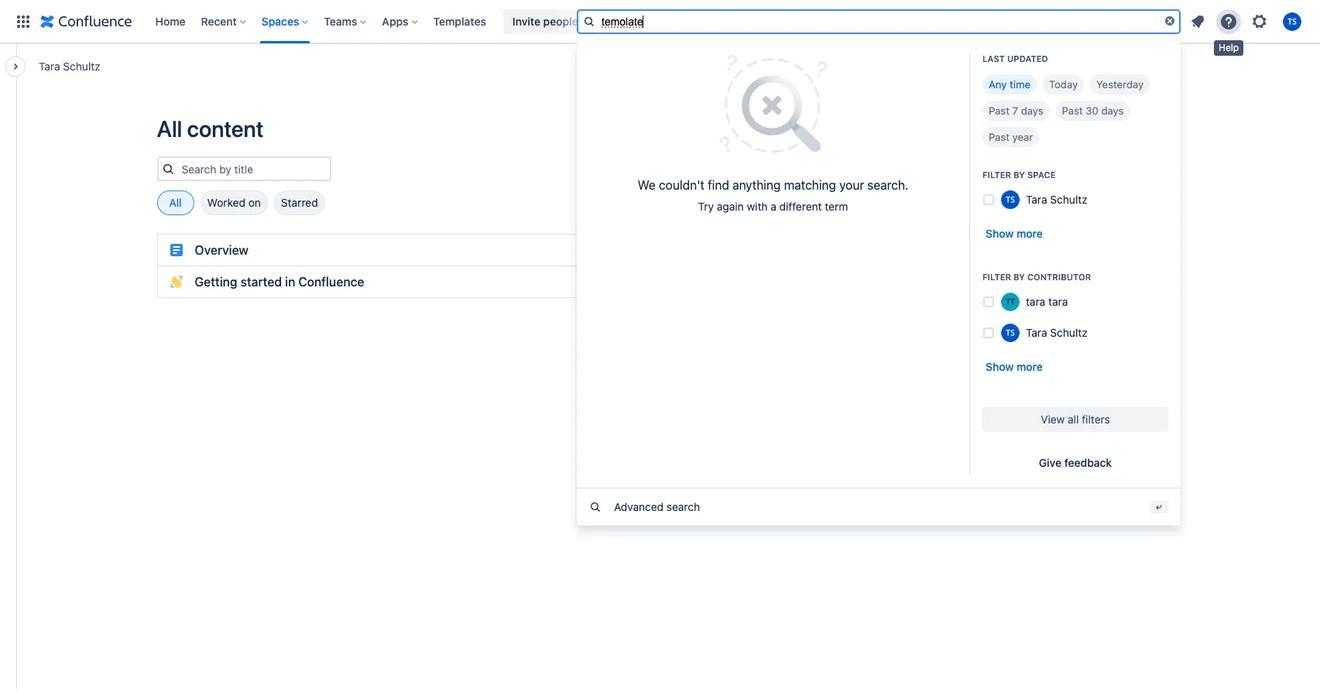 Task type: vqa. For each thing, say whether or not it's contained in the screenshot.
the Filter by space
yes



Task type: describe. For each thing, give the bounding box(es) containing it.
space
[[1028, 169, 1056, 179]]

teams button
[[319, 9, 373, 34]]

help icon image
[[1220, 12, 1238, 31]]

give feedback
[[1039, 456, 1112, 469]]

september for getting started in confluence
[[908, 276, 956, 287]]

expand sidebar image
[[0, 51, 34, 82]]

global element
[[9, 0, 1023, 43]]

tara tara
[[1026, 295, 1068, 308]]

page image
[[170, 244, 182, 256]]

1 vertical spatial tara schultz
[[1026, 192, 1088, 206]]

advanced search image
[[589, 501, 602, 513]]

people
[[543, 14, 578, 27]]

past year button
[[983, 127, 1040, 147]]

home link
[[151, 9, 190, 34]]

show more for first the show more button from the bottom of the we couldn't find anything matching your search. banner
[[986, 360, 1043, 373]]

more for 2nd the show more button from the bottom
[[1017, 227, 1043, 240]]

all content
[[157, 115, 264, 142]]

templates link
[[429, 9, 491, 34]]

30
[[1086, 104, 1099, 117]]

starred
[[281, 196, 318, 209]]

2023 for overview
[[974, 244, 997, 256]]

past 30 days button
[[1056, 100, 1130, 120]]

again
[[717, 199, 744, 213]]

0 vertical spatial schultz
[[63, 59, 100, 72]]

2 show more button from the top
[[977, 354, 1053, 379]]

last updated option group
[[983, 74, 1169, 147]]

apps button
[[378, 9, 424, 34]]

contributor
[[1028, 271, 1091, 282]]

today
[[1050, 78, 1078, 90]]

2 vertical spatial tara
[[1026, 326, 1048, 339]]

different
[[780, 199, 822, 213]]

time
[[1010, 78, 1031, 90]]

1 show more button from the top
[[977, 221, 1053, 246]]

teams
[[324, 14, 357, 27]]

last
[[983, 53, 1005, 63]]

we couldn't find anything matching your search. banner
[[0, 0, 1321, 526]]

show for 2nd the show more button from the bottom
[[986, 227, 1014, 240]]

2023 for getting started in confluence
[[974, 276, 997, 287]]

all for all
[[169, 196, 182, 209]]

days for past 30 days
[[1102, 104, 1124, 117]]

1 vertical spatial schultz
[[1051, 192, 1088, 206]]

give feedback button
[[1030, 450, 1122, 475]]

home
[[155, 14, 186, 27]]

all button
[[157, 191, 194, 215]]

feedback
[[1065, 456, 1112, 469]]

getting
[[195, 275, 237, 289]]

templates
[[433, 14, 486, 27]]

september 27, 2023 for overview
[[908, 244, 997, 256]]

advanced search link
[[577, 488, 1181, 526]]

on
[[248, 196, 261, 209]]

confluence
[[298, 275, 364, 289]]

all for all content
[[157, 115, 182, 142]]

oldest
[[976, 162, 1009, 175]]

view
[[1041, 412, 1065, 426]]

more for first the show more button from the bottom of the we couldn't find anything matching your search. banner
[[1017, 360, 1043, 373]]

0 vertical spatial tara schultz
[[39, 59, 100, 72]]

your
[[840, 178, 864, 192]]

your profile and preferences image
[[1283, 12, 1302, 31]]

2 tara from the left
[[1049, 295, 1068, 308]]

we couldn't find anything matching your search. try again with a different term
[[638, 178, 909, 213]]

filter by contributor
[[983, 271, 1091, 282]]

filter by space
[[983, 169, 1056, 179]]

past 7 days button
[[983, 100, 1050, 120]]

in
[[285, 275, 295, 289]]

by for tara
[[1014, 169, 1025, 179]]

yesterday button
[[1091, 74, 1150, 94]]

1 tara from the left
[[1026, 295, 1046, 308]]

matching
[[784, 178, 836, 192]]

settings icon image
[[1251, 12, 1269, 31]]

apps
[[382, 14, 409, 27]]

appswitcher icon image
[[14, 12, 33, 31]]



Task type: locate. For each thing, give the bounding box(es) containing it.
2 show more from the top
[[986, 360, 1043, 373]]

2 september from the top
[[908, 276, 956, 287]]

1 vertical spatial 2023
[[974, 276, 997, 287]]

1 vertical spatial all
[[169, 196, 182, 209]]

1 vertical spatial tara
[[1026, 192, 1048, 206]]

past for past year
[[989, 131, 1010, 143]]

tara down filter by contributor
[[1026, 295, 1046, 308]]

give
[[1039, 456, 1062, 469]]

view all filters
[[1041, 412, 1111, 426]]

0 vertical spatial show more button
[[977, 221, 1053, 246]]

2023
[[974, 244, 997, 256], [974, 276, 997, 287]]

show more button up filter by contributor
[[977, 221, 1053, 246]]

7
[[1013, 104, 1019, 117]]

content
[[187, 115, 264, 142]]

1 show from the top
[[986, 227, 1014, 240]]

year
[[1013, 131, 1033, 143]]

1 vertical spatial more
[[1017, 360, 1043, 373]]

all up "page" image
[[169, 196, 182, 209]]

worked on button
[[200, 191, 268, 215]]

past year
[[989, 131, 1033, 143]]

we
[[638, 178, 656, 192]]

0 vertical spatial tara
[[39, 59, 60, 72]]

tara down contributor
[[1049, 295, 1068, 308]]

0 vertical spatial 2023
[[974, 244, 997, 256]]

2 days from the left
[[1102, 104, 1124, 117]]

by left space
[[1014, 169, 1025, 179]]

by
[[1014, 169, 1025, 179], [1014, 271, 1025, 282]]

all
[[157, 115, 182, 142], [169, 196, 182, 209]]

search
[[667, 500, 700, 513]]

all left 'content'
[[157, 115, 182, 142]]

show more up view
[[986, 360, 1043, 373]]

27, for overview
[[959, 244, 971, 256]]

september for overview
[[908, 244, 956, 256]]

filter left contributor
[[983, 271, 1011, 282]]

1 27, from the top
[[959, 244, 971, 256]]

days inside past 7 days 'button'
[[1021, 104, 1044, 117]]

0 horizontal spatial tara
[[1026, 295, 1046, 308]]

notification icon image
[[1189, 12, 1208, 31]]

show more for 2nd the show more button from the bottom
[[986, 227, 1043, 240]]

1 vertical spatial show more
[[986, 360, 1043, 373]]

1 more from the top
[[1017, 227, 1043, 240]]

any
[[989, 78, 1007, 90]]

1 show more from the top
[[986, 227, 1043, 240]]

days right 7
[[1021, 104, 1044, 117]]

tara down tara tara
[[1026, 326, 1048, 339]]

tara down space
[[1026, 192, 1048, 206]]

september 27, 2023 for getting started in confluence
[[908, 276, 997, 287]]

2023 left contributor
[[974, 276, 997, 287]]

2 show from the top
[[986, 360, 1014, 373]]

27,
[[959, 244, 971, 256], [959, 276, 971, 287]]

schultz
[[63, 59, 100, 72], [1051, 192, 1088, 206], [1051, 326, 1088, 339]]

1 days from the left
[[1021, 104, 1044, 117]]

2 vertical spatial tara schultz
[[1026, 326, 1088, 339]]

past left year
[[989, 131, 1010, 143]]

:wave: image
[[170, 276, 182, 288], [170, 276, 182, 288]]

1 vertical spatial by
[[1014, 271, 1025, 282]]

search image
[[583, 15, 596, 27]]

1 2023 from the top
[[974, 244, 997, 256]]

1 horizontal spatial tara
[[1049, 295, 1068, 308]]

tara right expand sidebar image on the left top of the page
[[39, 59, 60, 72]]

invite people button
[[503, 9, 588, 34]]

search no results image
[[719, 52, 828, 155]]

worked
[[207, 196, 245, 209]]

spaces
[[262, 14, 299, 27]]

days right 30
[[1102, 104, 1124, 117]]

september
[[908, 244, 956, 256], [908, 276, 956, 287]]

tara
[[1026, 295, 1046, 308], [1049, 295, 1068, 308]]

any time button
[[983, 74, 1037, 94]]

filters
[[1082, 412, 1111, 426]]

more
[[1017, 227, 1043, 240], [1017, 360, 1043, 373]]

more up view
[[1017, 360, 1043, 373]]

last updated
[[983, 53, 1048, 63]]

term
[[825, 199, 848, 213]]

with
[[747, 199, 768, 213]]

all inside button
[[169, 196, 182, 209]]

2 september 27, 2023 from the top
[[908, 276, 997, 287]]

advanced
[[614, 500, 664, 513]]

past left 7
[[989, 104, 1010, 117]]

tara schultz right expand sidebar image on the left top of the page
[[39, 59, 100, 72]]

by left contributor
[[1014, 271, 1025, 282]]

1 vertical spatial september 27, 2023
[[908, 276, 997, 287]]

tara schultz down space
[[1026, 192, 1088, 206]]

overview
[[195, 243, 249, 257]]

1 vertical spatial show more button
[[977, 354, 1053, 379]]

schultz down tara tara
[[1051, 326, 1088, 339]]

clear search session image
[[1164, 14, 1177, 27]]

more up filter by contributor
[[1017, 227, 1043, 240]]

create link
[[597, 9, 650, 34]]

1 vertical spatial show
[[986, 360, 1014, 373]]

1 september from the top
[[908, 244, 956, 256]]

help
[[1219, 42, 1239, 53]]

days inside past 30 days button
[[1102, 104, 1124, 117]]

0 vertical spatial show
[[986, 227, 1014, 240]]

confluence image
[[40, 12, 132, 31], [40, 12, 132, 31]]

1 by from the top
[[1014, 169, 1025, 179]]

show
[[986, 227, 1014, 240], [986, 360, 1014, 373]]

2 more from the top
[[1017, 360, 1043, 373]]

0 vertical spatial 27,
[[959, 244, 971, 256]]

2023 up filter by contributor
[[974, 244, 997, 256]]

1 vertical spatial 27,
[[959, 276, 971, 287]]

filter for tara schultz
[[983, 169, 1011, 179]]

2 by from the top
[[1014, 271, 1025, 282]]

today button
[[1043, 74, 1084, 94]]

couldn't
[[659, 178, 705, 192]]

a
[[771, 199, 777, 213]]

schultz right expand sidebar image on the left top of the page
[[63, 59, 100, 72]]

Search by title field
[[177, 158, 330, 180]]

updated
[[1008, 53, 1048, 63]]

show for first the show more button from the bottom of the we couldn't find anything matching your search. banner
[[986, 360, 1014, 373]]

all
[[1068, 412, 1079, 426]]

1 vertical spatial filter
[[983, 271, 1011, 282]]

any time
[[989, 78, 1031, 90]]

recent button
[[196, 9, 252, 34]]

1 september 27, 2023 from the top
[[908, 244, 997, 256]]

2 filter from the top
[[983, 271, 1011, 282]]

filter
[[983, 169, 1011, 179], [983, 271, 1011, 282]]

past 30 days
[[1062, 104, 1124, 117]]

show more button up view
[[977, 354, 1053, 379]]

0 vertical spatial september 27, 2023
[[908, 244, 997, 256]]

days for past 7 days
[[1021, 104, 1044, 117]]

tara schultz
[[39, 59, 100, 72], [1026, 192, 1088, 206], [1026, 326, 1088, 339]]

0 vertical spatial all
[[157, 115, 182, 142]]

create
[[606, 14, 640, 27]]

tara schultz down tara tara
[[1026, 326, 1088, 339]]

recent
[[201, 14, 237, 27]]

Search Confluence field
[[577, 9, 1181, 34]]

filter for tara tara
[[983, 271, 1011, 282]]

compact list image
[[1161, 159, 1179, 177]]

worked on
[[207, 196, 261, 209]]

show more button
[[977, 221, 1053, 246], [977, 354, 1053, 379]]

0 vertical spatial september
[[908, 244, 956, 256]]

show more
[[986, 227, 1043, 240], [986, 360, 1043, 373]]

past inside 'button'
[[989, 104, 1010, 117]]

27, for getting started in confluence
[[959, 276, 971, 287]]

advanced search
[[614, 500, 700, 513]]

0 vertical spatial show more
[[986, 227, 1043, 240]]

yesterday
[[1097, 78, 1144, 90]]

view all filters link
[[983, 407, 1169, 432]]

invite people
[[513, 14, 578, 27]]

invite
[[513, 14, 541, 27]]

past left 30
[[1062, 104, 1083, 117]]

past for past 7 days
[[989, 104, 1010, 117]]

0 vertical spatial by
[[1014, 169, 1025, 179]]

0 vertical spatial filter
[[983, 169, 1011, 179]]

1 filter from the top
[[983, 169, 1011, 179]]

2 27, from the top
[[959, 276, 971, 287]]

getting started in confluence
[[195, 275, 364, 289]]

past for past 30 days
[[1062, 104, 1083, 117]]

days
[[1021, 104, 1044, 117], [1102, 104, 1124, 117]]

find
[[708, 178, 730, 192]]

by for tara
[[1014, 271, 1025, 282]]

started
[[241, 275, 282, 289]]

tara schultz link
[[39, 58, 100, 74]]

2 vertical spatial schultz
[[1051, 326, 1088, 339]]

show more up filter by contributor
[[986, 227, 1043, 240]]

starred button
[[274, 191, 325, 215]]

search.
[[868, 178, 909, 192]]

past 7 days
[[989, 104, 1044, 117]]

1 horizontal spatial days
[[1102, 104, 1124, 117]]

schultz down space
[[1051, 192, 1088, 206]]

2 2023 from the top
[[974, 276, 997, 287]]

september 27, 2023
[[908, 244, 997, 256], [908, 276, 997, 287]]

filter down past year button
[[983, 169, 1011, 179]]

spaces button
[[257, 9, 315, 34]]

tara
[[39, 59, 60, 72], [1026, 192, 1048, 206], [1026, 326, 1048, 339]]

0 vertical spatial more
[[1017, 227, 1043, 240]]

0 horizontal spatial days
[[1021, 104, 1044, 117]]

anything
[[733, 178, 781, 192]]

try
[[698, 199, 714, 213]]

1 vertical spatial september
[[908, 276, 956, 287]]



